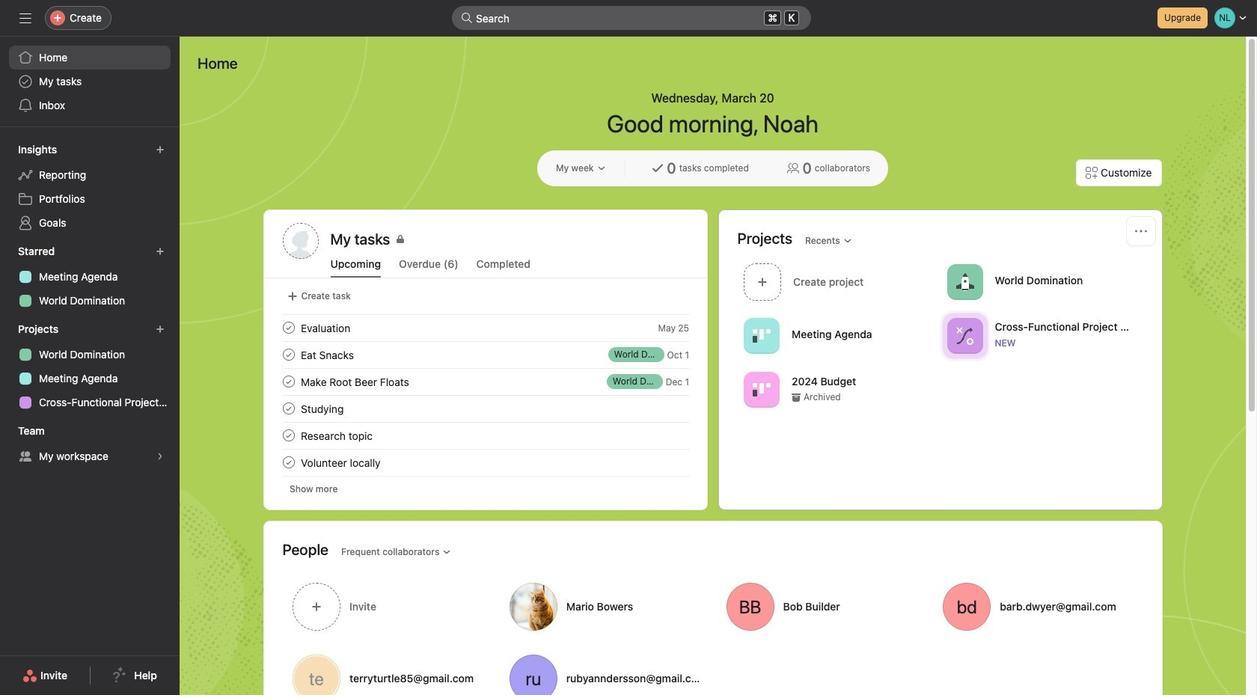 Task type: describe. For each thing, give the bounding box(es) containing it.
2 list item from the top
[[265, 341, 707, 368]]

global element
[[0, 37, 180, 127]]

5 list item from the top
[[265, 449, 707, 476]]

2 board image from the top
[[753, 381, 771, 399]]

3 list item from the top
[[265, 368, 707, 395]]

1 board image from the top
[[753, 327, 771, 345]]

starred element
[[0, 238, 180, 316]]

mark complete image for third list item from the bottom of the page
[[280, 373, 298, 391]]

4 mark complete image from the top
[[280, 427, 298, 445]]

mark complete image for 4th list item from the bottom of the page
[[280, 346, 298, 364]]

mark complete image for fifth list item from the bottom of the page
[[280, 319, 298, 337]]

actions image
[[1136, 225, 1147, 237]]

4 mark complete checkbox from the top
[[280, 427, 298, 445]]



Task type: vqa. For each thing, say whether or not it's contained in the screenshot.
Mark complete checkbox related to fifth list item from the top of the page
yes



Task type: locate. For each thing, give the bounding box(es) containing it.
line_and_symbols image
[[956, 327, 974, 345]]

0 vertical spatial mark complete image
[[280, 319, 298, 337]]

new insights image
[[156, 145, 165, 154]]

mark complete image
[[280, 346, 298, 364], [280, 373, 298, 391], [280, 400, 298, 418], [280, 427, 298, 445]]

None field
[[452, 6, 812, 30]]

rocket image
[[956, 273, 974, 291]]

3 mark complete image from the top
[[280, 400, 298, 418]]

add profile photo image
[[283, 223, 319, 259]]

3 mark complete checkbox from the top
[[280, 400, 298, 418]]

2 mark complete image from the top
[[280, 454, 298, 472]]

teams element
[[0, 418, 180, 472]]

mark complete image for 5th list item
[[280, 454, 298, 472]]

new project or portfolio image
[[156, 325, 165, 334]]

add items to starred image
[[156, 247, 165, 256]]

projects element
[[0, 316, 180, 418]]

1 vertical spatial mark complete image
[[280, 454, 298, 472]]

1 list item from the top
[[265, 314, 707, 341]]

5 mark complete checkbox from the top
[[280, 454, 298, 472]]

insights element
[[0, 136, 180, 238]]

1 mark complete image from the top
[[280, 346, 298, 364]]

2 mark complete image from the top
[[280, 373, 298, 391]]

prominent image
[[461, 12, 473, 24]]

Mark complete checkbox
[[280, 319, 298, 337], [280, 346, 298, 364], [280, 400, 298, 418], [280, 427, 298, 445], [280, 454, 298, 472]]

1 vertical spatial board image
[[753, 381, 771, 399]]

mark complete checkbox for 4th list item from the bottom of the page
[[280, 346, 298, 364]]

1 mark complete image from the top
[[280, 319, 298, 337]]

mark complete image
[[280, 319, 298, 337], [280, 454, 298, 472]]

hide sidebar image
[[19, 12, 31, 24]]

mark complete checkbox for 5th list item
[[280, 454, 298, 472]]

Search tasks, projects, and more text field
[[452, 6, 812, 30]]

1 mark complete checkbox from the top
[[280, 319, 298, 337]]

mark complete checkbox for fifth list item from the bottom of the page
[[280, 319, 298, 337]]

see details, my workspace image
[[156, 452, 165, 461]]

list item
[[265, 314, 707, 341], [265, 341, 707, 368], [265, 368, 707, 395], [265, 395, 707, 422], [265, 449, 707, 476]]

Mark complete checkbox
[[280, 373, 298, 391]]

2 mark complete checkbox from the top
[[280, 346, 298, 364]]

mark complete checkbox for fourth list item from the top of the page
[[280, 400, 298, 418]]

mark complete image for fourth list item from the top of the page
[[280, 400, 298, 418]]

4 list item from the top
[[265, 395, 707, 422]]

0 vertical spatial board image
[[753, 327, 771, 345]]

board image
[[753, 327, 771, 345], [753, 381, 771, 399]]



